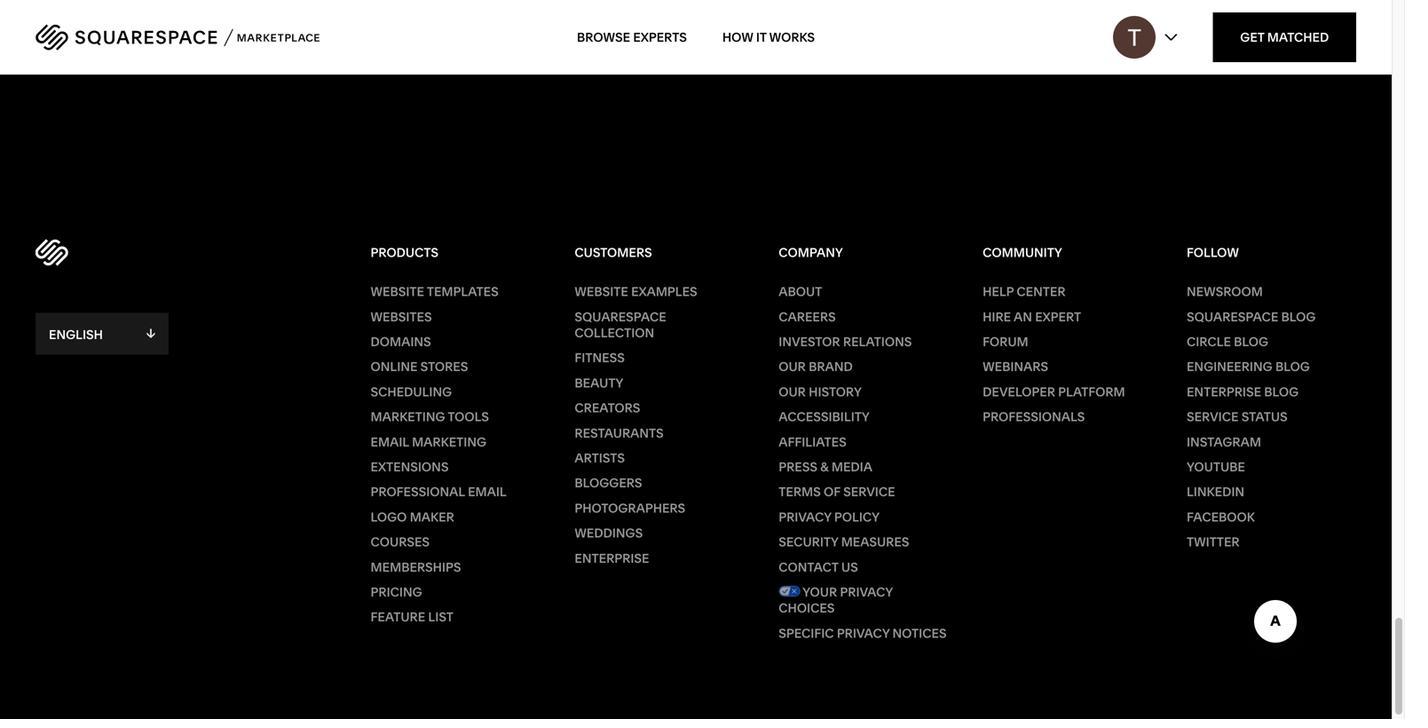 Task type: locate. For each thing, give the bounding box(es) containing it.
get matched
[[1240, 30, 1329, 45]]

our history
[[779, 384, 862, 399]]

restaurants link
[[575, 425, 744, 441]]

2 website from the left
[[575, 284, 628, 299]]

website up squarespace collection
[[575, 284, 628, 299]]

0 vertical spatial marketing
[[371, 409, 445, 424]]

0 vertical spatial email
[[371, 434, 409, 449]]

squarespace for circle blog
[[1187, 309, 1279, 324]]

enterprise inside "link"
[[575, 551, 649, 566]]

careers link
[[779, 309, 948, 325]]

0 vertical spatial enterprise
[[1187, 384, 1262, 399]]

weddings
[[575, 526, 643, 541]]

customers
[[575, 245, 652, 260]]

brand
[[809, 359, 853, 374]]

0 horizontal spatial squarespace
[[575, 309, 666, 324]]

terms of service
[[779, 484, 895, 500]]

our for our history
[[779, 384, 806, 399]]

our for our brand
[[779, 359, 806, 374]]

community
[[983, 245, 1062, 260]]

2 squarespace from the left
[[1187, 309, 1279, 324]]

enterprise link
[[575, 550, 744, 566]]

1 vertical spatial email
[[468, 484, 507, 500]]

email marketing link
[[371, 434, 540, 450]]

affiliates
[[779, 434, 847, 449]]

twitter
[[1187, 535, 1240, 550]]

our brand
[[779, 359, 853, 374]]

enterprise down engineering
[[1187, 384, 1262, 399]]

investor
[[779, 334, 840, 349]]

0 horizontal spatial enterprise
[[575, 551, 649, 566]]

1 vertical spatial our
[[779, 384, 806, 399]]

instagram link
[[1187, 434, 1356, 450]]

0 vertical spatial service
[[1187, 409, 1239, 424]]

1 vertical spatial service
[[843, 484, 895, 500]]

your privacy choices link
[[779, 584, 948, 625]]

squarespace up circle blog
[[1187, 309, 1279, 324]]

developer platform link
[[983, 384, 1152, 400]]

creators
[[575, 400, 640, 416]]

service down press & media link
[[843, 484, 895, 500]]

squarespace inside squarespace collection link
[[575, 309, 666, 324]]

marketing inside email marketing link
[[412, 434, 487, 449]]

1 squarespace from the left
[[575, 309, 666, 324]]

service inside the terms of service link
[[843, 484, 895, 500]]

help
[[983, 284, 1014, 299]]

privacy for your
[[840, 585, 893, 600]]

privacy for specific
[[837, 626, 890, 641]]

1 website from the left
[[371, 284, 424, 299]]

our down investor
[[779, 359, 806, 374]]

0 horizontal spatial email
[[371, 434, 409, 449]]

of
[[824, 484, 841, 500]]

our down 'our brand'
[[779, 384, 806, 399]]

&
[[821, 459, 829, 475]]

marketing inside marketing tools "link"
[[371, 409, 445, 424]]

privacy up security
[[779, 509, 832, 525]]

1 vertical spatial privacy
[[840, 585, 893, 600]]

platform
[[1058, 384, 1125, 399]]

our history link
[[779, 384, 948, 400]]

marketing
[[371, 409, 445, 424], [412, 434, 487, 449]]

0 horizontal spatial website
[[371, 284, 424, 299]]

enterprise
[[1187, 384, 1262, 399], [575, 551, 649, 566]]

squarespace blog link
[[1187, 309, 1356, 325]]

facebook
[[1187, 509, 1255, 525]]

marketing down marketing tools "link"
[[412, 434, 487, 449]]

bloggers link
[[575, 475, 744, 491]]

squarespace inside the squarespace blog link
[[1187, 309, 1279, 324]]

1 horizontal spatial squarespace
[[1187, 309, 1279, 324]]

squarespace for fitness
[[575, 309, 666, 324]]

blog for squarespace blog
[[1282, 309, 1316, 324]]

accessibility link
[[779, 409, 948, 425]]

website up 'websites'
[[371, 284, 424, 299]]

press & media link
[[779, 459, 948, 475]]

privacy inside your privacy choices
[[840, 585, 893, 600]]

browse experts
[[577, 30, 687, 45]]

facebook link
[[1187, 509, 1356, 525]]

1 horizontal spatial enterprise
[[1187, 384, 1262, 399]]

accessibility
[[779, 409, 870, 424]]

1 horizontal spatial service
[[1187, 409, 1239, 424]]

privacy down contact us link
[[840, 585, 893, 600]]

marketing down scheduling
[[371, 409, 445, 424]]

english
[[49, 327, 103, 342]]

squarespace marketplace image
[[36, 24, 320, 51]]

privacy down your privacy choices link
[[837, 626, 890, 641]]

enterprise down weddings
[[575, 551, 649, 566]]

website for website examples
[[575, 284, 628, 299]]

1 vertical spatial enterprise
[[575, 551, 649, 566]]

blog down 'newsroom' link
[[1282, 309, 1316, 324]]

matched
[[1268, 30, 1329, 45]]

professional email link
[[371, 484, 540, 500]]

it
[[756, 30, 767, 45]]

contact
[[779, 560, 839, 575]]

fitness
[[575, 350, 625, 366]]

blog down circle blog link
[[1276, 359, 1310, 374]]

2 vertical spatial privacy
[[837, 626, 890, 641]]

scheduling
[[371, 384, 452, 399]]

how it works
[[723, 30, 815, 45]]

browse experts link
[[577, 12, 687, 62]]

0 horizontal spatial service
[[843, 484, 895, 500]]

webinars link
[[983, 359, 1152, 375]]

experts
[[633, 30, 687, 45]]

us state privacy opt-out icon image
[[779, 586, 800, 597]]

get matched link
[[1213, 12, 1356, 62]]

forum
[[983, 334, 1029, 349]]

service
[[1187, 409, 1239, 424], [843, 484, 895, 500]]

blog down engineering blog link in the right of the page
[[1264, 384, 1299, 399]]

about link
[[779, 284, 948, 300]]

press
[[779, 459, 818, 475]]

maker
[[410, 509, 454, 525]]

beauty
[[575, 375, 624, 391]]

beauty link
[[575, 375, 744, 391]]

artists
[[575, 451, 625, 466]]

blog down squarespace blog at the right top of page
[[1234, 334, 1269, 349]]

help center
[[983, 284, 1066, 299]]

website templates link
[[371, 284, 540, 300]]

1 horizontal spatial website
[[575, 284, 628, 299]]

squarespace up collection
[[575, 309, 666, 324]]

enterprise for enterprise
[[575, 551, 649, 566]]

email down extensions link
[[468, 484, 507, 500]]

1 vertical spatial marketing
[[412, 434, 487, 449]]

0 vertical spatial our
[[779, 359, 806, 374]]

1 our from the top
[[779, 359, 806, 374]]

weddings link
[[575, 525, 744, 541]]

courses
[[371, 535, 430, 550]]

website
[[371, 284, 424, 299], [575, 284, 628, 299]]

service up the instagram
[[1187, 409, 1239, 424]]

about
[[779, 284, 822, 299]]

email up extensions
[[371, 434, 409, 449]]

photographers
[[575, 501, 686, 516]]

2 our from the top
[[779, 384, 806, 399]]

newsroom link
[[1187, 284, 1356, 300]]

investor relations
[[779, 334, 912, 349]]

privacy policy
[[779, 509, 880, 525]]

service status link
[[1187, 409, 1356, 425]]

email
[[371, 434, 409, 449], [468, 484, 507, 500]]

press & media
[[779, 459, 873, 475]]

help center link
[[983, 284, 1152, 300]]

security
[[779, 535, 838, 550]]



Task type: vqa. For each thing, say whether or not it's contained in the screenshot.
Browse Experts
yes



Task type: describe. For each thing, give the bounding box(es) containing it.
security measures link
[[779, 534, 948, 550]]

webinars
[[983, 359, 1048, 374]]

website examples
[[575, 284, 697, 299]]

squarespace blog
[[1187, 309, 1316, 324]]

forum link
[[983, 334, 1152, 350]]

stores
[[421, 359, 468, 374]]

logo maker link
[[371, 509, 540, 525]]

an
[[1014, 309, 1032, 324]]

specific
[[779, 626, 834, 641]]

contact us
[[779, 560, 858, 575]]

twitter link
[[1187, 534, 1356, 550]]

careers
[[779, 309, 836, 324]]

squarespace logo image
[[36, 239, 68, 266]]

feature list
[[371, 610, 454, 625]]

affiliates link
[[779, 434, 948, 450]]

photographers link
[[575, 500, 744, 516]]

your
[[803, 585, 837, 600]]

engineering
[[1187, 359, 1273, 374]]

pricing link
[[371, 584, 540, 600]]

enterprise blog link
[[1187, 384, 1356, 400]]

linkedin link
[[1187, 484, 1356, 500]]

professionals
[[983, 409, 1085, 424]]

examples
[[631, 284, 697, 299]]

specific privacy notices
[[779, 626, 947, 641]]

templates
[[427, 284, 499, 299]]

websites
[[371, 309, 432, 324]]

0 vertical spatial privacy
[[779, 509, 832, 525]]

blog for circle blog
[[1234, 334, 1269, 349]]

privacy policy link
[[779, 509, 948, 525]]

measures
[[841, 535, 909, 550]]

scheduling link
[[371, 384, 540, 400]]

pricing
[[371, 585, 422, 600]]

artists link
[[575, 450, 744, 466]]

website templates
[[371, 284, 499, 299]]

domains
[[371, 334, 431, 349]]

expert
[[1035, 309, 1081, 324]]

courses link
[[371, 534, 540, 550]]

company
[[779, 245, 843, 260]]

history
[[809, 384, 862, 399]]

newsroom
[[1187, 284, 1263, 299]]

terms
[[779, 484, 821, 500]]

specific privacy notices link
[[779, 625, 948, 641]]

1 horizontal spatial email
[[468, 484, 507, 500]]

creators link
[[575, 400, 744, 416]]

restaurants
[[575, 426, 664, 441]]

engineering blog link
[[1187, 359, 1356, 375]]

works
[[769, 30, 815, 45]]

logo maker
[[371, 509, 454, 525]]

circle blog link
[[1187, 334, 1356, 350]]

domains link
[[371, 334, 540, 350]]

get
[[1240, 30, 1265, 45]]

browse
[[577, 30, 630, 45]]

extensions
[[371, 459, 449, 475]]

security measures
[[779, 535, 909, 550]]

instagram
[[1187, 434, 1261, 449]]

squarespace logo link
[[36, 235, 371, 270]]

website for website templates
[[371, 284, 424, 299]]

blog for engineering blog
[[1276, 359, 1310, 374]]

media
[[832, 459, 873, 475]]

us
[[842, 560, 858, 575]]

squarespace collection
[[575, 309, 666, 340]]

terms of service link
[[779, 484, 948, 500]]

feature list link
[[371, 609, 540, 625]]

online
[[371, 359, 418, 374]]

squarespace collection link
[[575, 309, 744, 341]]

engineering blog
[[1187, 359, 1310, 374]]

memberships
[[371, 560, 461, 575]]

professionals link
[[983, 409, 1152, 425]]

service status
[[1187, 409, 1288, 424]]

marketing tools
[[371, 409, 489, 424]]

products
[[371, 245, 439, 260]]

logo
[[371, 509, 407, 525]]

service inside service status link
[[1187, 409, 1239, 424]]

center
[[1017, 284, 1066, 299]]

blog for enterprise blog
[[1264, 384, 1299, 399]]

policy
[[834, 509, 880, 525]]

professional email
[[371, 484, 507, 500]]

fitness link
[[575, 350, 744, 366]]

tools
[[448, 409, 489, 424]]

websites link
[[371, 309, 540, 325]]

enterprise for enterprise blog
[[1187, 384, 1262, 399]]



